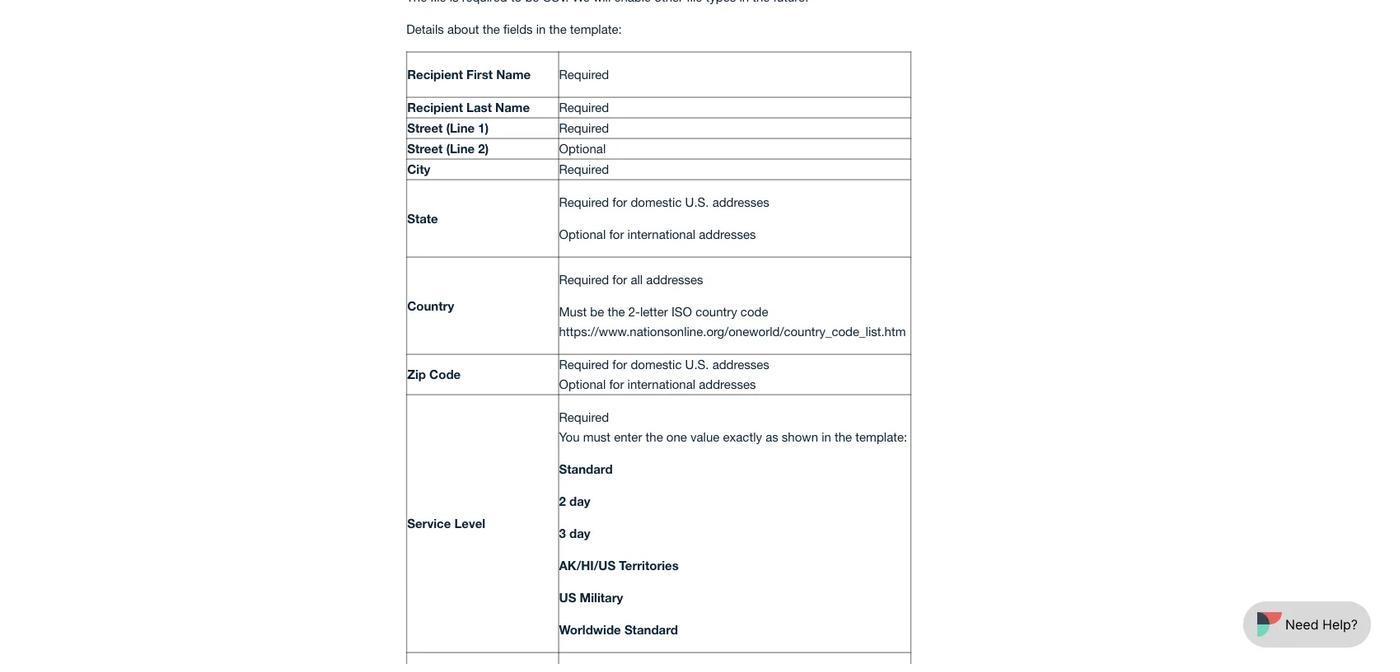 Task type: describe. For each thing, give the bounding box(es) containing it.
must
[[559, 305, 587, 319]]

for for optional for international addresses
[[610, 227, 624, 242]]

name for recipient first name
[[496, 67, 531, 82]]

the left fields
[[483, 22, 500, 36]]

street (line 2)
[[407, 142, 489, 156]]

0 horizontal spatial standard
[[559, 462, 613, 477]]

recipient first name
[[407, 67, 531, 82]]

ak/hi/us territories
[[559, 559, 679, 574]]

for for required for all addresses
[[613, 273, 628, 287]]

the left one in the left bottom of the page
[[646, 430, 663, 445]]

territories
[[619, 559, 679, 574]]

required for all addresses
[[559, 273, 704, 287]]

4 required from the top
[[559, 162, 609, 177]]

the right fields
[[550, 22, 567, 36]]

must
[[583, 430, 611, 445]]

3 required from the top
[[559, 121, 609, 135]]

1 horizontal spatial standard
[[625, 623, 678, 638]]

zip
[[407, 367, 426, 382]]

in inside 'required you must enter the one value exactly as shown in the template:'
[[822, 430, 832, 445]]

exactly
[[723, 430, 763, 445]]

must be the 2-letter iso country code https://www.nationsonline.org/oneworld/country_code_list.htm
[[559, 305, 906, 339]]

2
[[559, 494, 566, 509]]

(line for 2)
[[446, 142, 475, 156]]

military
[[580, 591, 624, 606]]

one
[[667, 430, 687, 445]]

required for domestic u.s. addresses optional for international addresses
[[559, 358, 770, 392]]

2 required from the top
[[559, 100, 609, 115]]

3
[[559, 527, 566, 541]]

optional for optional
[[559, 142, 606, 156]]

optional for optional for international addresses
[[559, 227, 606, 242]]

street for street (line 1)
[[407, 121, 443, 136]]

first
[[467, 67, 493, 82]]

5 required from the top
[[559, 195, 609, 210]]

letter
[[641, 305, 668, 319]]

6 required from the top
[[559, 273, 609, 287]]

you
[[559, 430, 580, 445]]

us military
[[559, 591, 624, 606]]

0 vertical spatial template:
[[570, 22, 622, 36]]

day for 2 day
[[570, 494, 591, 509]]

city
[[407, 162, 431, 177]]

1 international from the top
[[628, 227, 696, 242]]

domestic for required for domestic u.s. addresses optional for international addresses
[[631, 358, 682, 372]]

1)
[[478, 121, 489, 136]]

(line for 1)
[[446, 121, 475, 136]]

for for required for domestic u.s. addresses optional for international addresses
[[613, 358, 628, 372]]

country
[[407, 299, 454, 313]]

optional for international addresses
[[559, 227, 756, 242]]

code
[[430, 367, 461, 382]]



Task type: locate. For each thing, give the bounding box(es) containing it.
1 (line from the top
[[446, 121, 475, 136]]

1 u.s. from the top
[[686, 195, 709, 210]]

2 u.s. from the top
[[686, 358, 709, 372]]

domestic inside required for domestic u.s. addresses optional for international addresses
[[631, 358, 682, 372]]

2 street from the top
[[407, 142, 443, 156]]

1 vertical spatial (line
[[446, 142, 475, 156]]

0 vertical spatial standard
[[559, 462, 613, 477]]

template: inside 'required you must enter the one value exactly as shown in the template:'
[[856, 430, 908, 445]]

template: right fields
[[570, 22, 622, 36]]

details about the fields in the template:
[[407, 22, 622, 36]]

day for 3 day
[[570, 527, 591, 541]]

the
[[483, 22, 500, 36], [550, 22, 567, 36], [608, 305, 625, 319], [646, 430, 663, 445], [835, 430, 853, 445]]

name for recipient last name
[[496, 100, 530, 115]]

0 vertical spatial optional
[[559, 142, 606, 156]]

1 vertical spatial standard
[[625, 623, 678, 638]]

u.s. for required for domestic u.s. addresses
[[686, 195, 709, 210]]

state
[[407, 211, 438, 226]]

0 vertical spatial international
[[628, 227, 696, 242]]

day
[[570, 494, 591, 509], [570, 527, 591, 541]]

addresses
[[713, 195, 770, 210], [699, 227, 756, 242], [647, 273, 704, 287], [713, 358, 770, 372], [699, 377, 756, 392]]

template:
[[570, 22, 622, 36], [856, 430, 908, 445]]

international
[[628, 227, 696, 242], [628, 377, 696, 392]]

1 horizontal spatial in
[[822, 430, 832, 445]]

recipient
[[407, 67, 463, 82], [407, 100, 463, 115]]

required
[[559, 67, 609, 82], [559, 100, 609, 115], [559, 121, 609, 135], [559, 162, 609, 177], [559, 195, 609, 210], [559, 273, 609, 287], [559, 358, 609, 372], [559, 410, 609, 425]]

optional
[[559, 142, 606, 156], [559, 227, 606, 242], [559, 377, 606, 392]]

2)
[[478, 142, 489, 156]]

service level
[[407, 517, 486, 531]]

day right the 3
[[570, 527, 591, 541]]

3 day
[[559, 527, 591, 541]]

details
[[407, 22, 444, 36]]

us
[[559, 591, 577, 606]]

recipient last name
[[407, 100, 530, 115]]

about
[[448, 22, 479, 36]]

name
[[496, 67, 531, 82], [496, 100, 530, 115]]

2 (line from the top
[[446, 142, 475, 156]]

ak/hi/us
[[559, 559, 616, 574]]

as
[[766, 430, 779, 445]]

1 vertical spatial optional
[[559, 227, 606, 242]]

name right last
[[496, 100, 530, 115]]

domestic up optional for international addresses
[[631, 195, 682, 210]]

https://www.nationsonline.org/oneworld/country_code_list.htm
[[559, 325, 906, 339]]

the right shown
[[835, 430, 853, 445]]

required you must enter the one value exactly as shown in the template:
[[559, 410, 908, 445]]

last
[[467, 100, 492, 115]]

required inside required for domestic u.s. addresses optional for international addresses
[[559, 358, 609, 372]]

international inside required for domestic u.s. addresses optional for international addresses
[[628, 377, 696, 392]]

1 vertical spatial u.s.
[[686, 358, 709, 372]]

domestic
[[631, 195, 682, 210], [631, 358, 682, 372]]

0 vertical spatial in
[[536, 22, 546, 36]]

service
[[407, 517, 451, 531]]

0 vertical spatial domestic
[[631, 195, 682, 210]]

standard up the 2 day
[[559, 462, 613, 477]]

2 vertical spatial optional
[[559, 377, 606, 392]]

standard right worldwide
[[625, 623, 678, 638]]

2 recipient from the top
[[407, 100, 463, 115]]

zip code
[[407, 367, 461, 382]]

0 vertical spatial recipient
[[407, 67, 463, 82]]

0 vertical spatial u.s.
[[686, 195, 709, 210]]

fields
[[504, 22, 533, 36]]

in right fields
[[536, 22, 546, 36]]

enter
[[614, 430, 643, 445]]

be
[[591, 305, 605, 319]]

1 street from the top
[[407, 121, 443, 136]]

1 required from the top
[[559, 67, 609, 82]]

1 vertical spatial in
[[822, 430, 832, 445]]

2 day
[[559, 494, 591, 509]]

1 vertical spatial international
[[628, 377, 696, 392]]

2 international from the top
[[628, 377, 696, 392]]

for
[[613, 195, 628, 210], [610, 227, 624, 242], [613, 273, 628, 287], [613, 358, 628, 372], [610, 377, 624, 392]]

1 vertical spatial name
[[496, 100, 530, 115]]

0 vertical spatial day
[[570, 494, 591, 509]]

0 vertical spatial street
[[407, 121, 443, 136]]

u.s. up optional for international addresses
[[686, 195, 709, 210]]

country
[[696, 305, 738, 319]]

street (line 1)
[[407, 121, 489, 136]]

optional inside required for domestic u.s. addresses optional for international addresses
[[559, 377, 606, 392]]

value
[[691, 430, 720, 445]]

1 domestic from the top
[[631, 195, 682, 210]]

1 vertical spatial street
[[407, 142, 443, 156]]

international down required for domestic u.s. addresses
[[628, 227, 696, 242]]

1 vertical spatial domestic
[[631, 358, 682, 372]]

street
[[407, 121, 443, 136], [407, 142, 443, 156]]

the left 2-
[[608, 305, 625, 319]]

3 optional from the top
[[559, 377, 606, 392]]

0 horizontal spatial template:
[[570, 22, 622, 36]]

for for required for domestic u.s. addresses
[[613, 195, 628, 210]]

iso
[[672, 305, 693, 319]]

the inside must be the 2-letter iso country code https://www.nationsonline.org/oneworld/country_code_list.htm
[[608, 305, 625, 319]]

0 vertical spatial (line
[[446, 121, 475, 136]]

street for street (line 2)
[[407, 142, 443, 156]]

domestic for required for domestic u.s. addresses
[[631, 195, 682, 210]]

0 horizontal spatial in
[[536, 22, 546, 36]]

8 required from the top
[[559, 410, 609, 425]]

1 vertical spatial recipient
[[407, 100, 463, 115]]

7 required from the top
[[559, 358, 609, 372]]

u.s. inside required for domestic u.s. addresses optional for international addresses
[[686, 358, 709, 372]]

2 optional from the top
[[559, 227, 606, 242]]

required for domestic u.s. addresses
[[559, 195, 770, 210]]

day right 2
[[570, 494, 591, 509]]

recipient for recipient last name
[[407, 100, 463, 115]]

(line left 2)
[[446, 142, 475, 156]]

u.s. down https://www.nationsonline.org/oneworld/country_code_list.htm
[[686, 358, 709, 372]]

standard
[[559, 462, 613, 477], [625, 623, 678, 638]]

domestic down the letter
[[631, 358, 682, 372]]

1 recipient from the top
[[407, 67, 463, 82]]

1 optional from the top
[[559, 142, 606, 156]]

level
[[455, 517, 486, 531]]

(line down recipient last name
[[446, 121, 475, 136]]

recipient for recipient first name
[[407, 67, 463, 82]]

2 domestic from the top
[[631, 358, 682, 372]]

street up city
[[407, 142, 443, 156]]

recipient up street (line 1) at top
[[407, 100, 463, 115]]

international up one in the left bottom of the page
[[628, 377, 696, 392]]

recipient left the first
[[407, 67, 463, 82]]

(line
[[446, 121, 475, 136], [446, 142, 475, 156]]

0 vertical spatial name
[[496, 67, 531, 82]]

1 vertical spatial template:
[[856, 430, 908, 445]]

u.s.
[[686, 195, 709, 210], [686, 358, 709, 372]]

1 day from the top
[[570, 494, 591, 509]]

2 day from the top
[[570, 527, 591, 541]]

2-
[[629, 305, 641, 319]]

shown
[[782, 430, 819, 445]]

in
[[536, 22, 546, 36], [822, 430, 832, 445]]

1 vertical spatial day
[[570, 527, 591, 541]]

required inside 'required you must enter the one value exactly as shown in the template:'
[[559, 410, 609, 425]]

code
[[741, 305, 769, 319]]

all
[[631, 273, 643, 287]]

worldwide standard
[[559, 623, 682, 638]]

1 horizontal spatial template:
[[856, 430, 908, 445]]

name right the first
[[496, 67, 531, 82]]

template: right shown
[[856, 430, 908, 445]]

worldwide
[[559, 623, 621, 638]]

in right shown
[[822, 430, 832, 445]]

street up street (line 2)
[[407, 121, 443, 136]]

u.s. for required for domestic u.s. addresses optional for international addresses
[[686, 358, 709, 372]]



Task type: vqa. For each thing, say whether or not it's contained in the screenshot.


